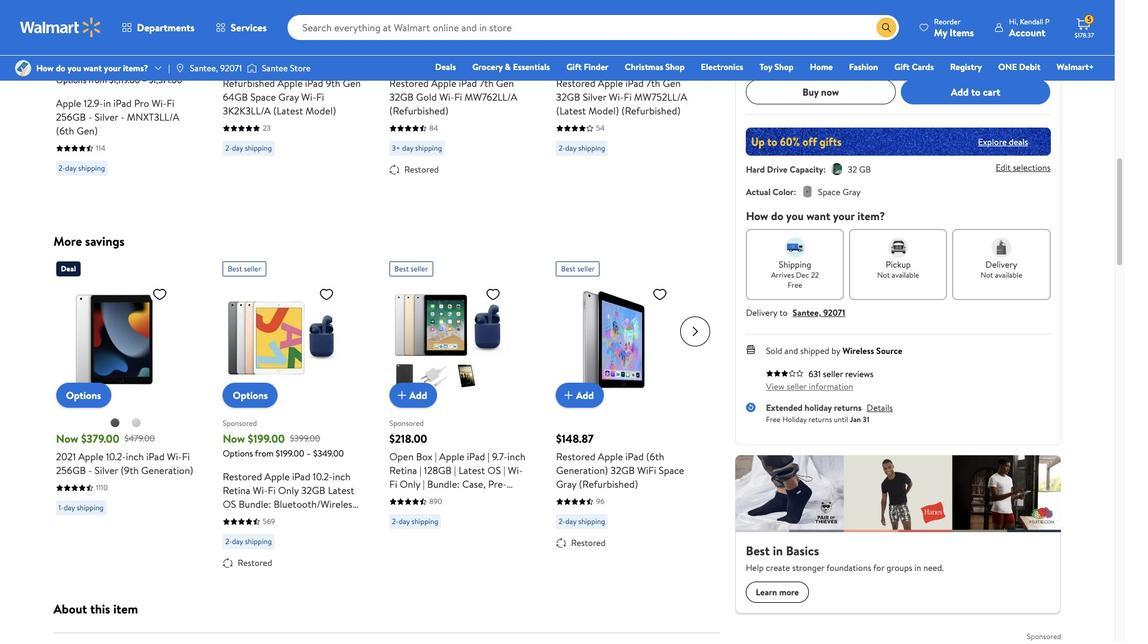 Task type: describe. For each thing, give the bounding box(es) containing it.
deal
[[61, 263, 76, 274]]

restored inside $148.87 restored apple ipad (6th generation) 32gb wifi space gray (refurbished)
[[556, 450, 596, 463]]

hi, kendall p account
[[1009, 16, 1050, 39]]

restored down 96 on the bottom right of the page
[[571, 537, 606, 549]]

bluetooth/wireless inside restored apple ipad 10.2-inch retina wi-fi only 32gb latest os bundle: bluetooth/wireless airbuds by certified 2 day express (refurbished)
[[274, 497, 357, 511]]

2-day shipping down 54
[[559, 143, 605, 153]]

you for how do you want your items?
[[68, 62, 81, 74]]

product group containing $1,119.00
[[56, 0, 195, 198]]

this
[[90, 600, 110, 617]]

options link for now $379.00
[[56, 383, 111, 408]]

apple inside sponsored $218.00 open box | apple ipad | 9.7-inch retina | 128gb | latest os | wi- fi only | bundle: case, pre- installed tempered glass, rapid charger, bluetooth/wireless airbuds by certified 2 day express
[[439, 450, 465, 463]]

fi inside now $379.00 $479.00 2021 apple 10.2-inch ipad wi-fi 256gb - silver (9th generation)
[[182, 450, 190, 463]]

airbuds inside restored apple ipad 10.2-inch retina wi-fi only 32gb latest os bundle: bluetooth/wireless airbuds by certified 2 day express (refurbished)
[[223, 511, 256, 525]]

inch inside now $379.00 $479.00 2021 apple 10.2-inch ipad wi-fi 256gb - silver (9th generation)
[[126, 450, 144, 463]]

price when purchased online
[[746, 88, 839, 98]]

| down box
[[423, 477, 425, 491]]

2021
[[56, 450, 76, 463]]

express inside sponsored $218.00 open box | apple ipad | 9.7-inch retina | 128gb | latest os | wi- fi only | bundle: case, pre- installed tempered glass, rapid charger, bluetooth/wireless airbuds by certified 2 day express
[[390, 532, 423, 546]]

learn how
[[822, 72, 861, 85]]

sold
[[766, 375, 783, 388]]

space inside $299.00 refurbished apple ipad 9th gen 64gb space gray wi-fi 3k2k3ll/a (latest model)
[[250, 90, 276, 104]]

0 vertical spatial $199.00
[[248, 431, 285, 447]]

shipping down the 23 at the left of the page
[[245, 143, 272, 153]]

certified inside sponsored $218.00 open box | apple ipad | 9.7-inch retina | 128gb | latest os | wi- fi only | bundle: case, pre- installed tempered glass, rapid charger, bluetooth/wireless airbuds by certified 2 day express
[[438, 518, 477, 532]]

gen for $194.00
[[663, 76, 681, 90]]

shipping down 96 on the bottom right of the page
[[579, 516, 605, 527]]

deals
[[1009, 166, 1029, 179]]

| up the rapid
[[504, 463, 506, 477]]

apple inside the $219.00 restored apple ipad 7th gen 32gb gold wi-fi mw762ll/a (refurbished)
[[431, 76, 457, 90]]

fi inside apple 12.9-in ipad pro wi-fi 256gb - silver - mnxt3ll/a (6th gen)
[[167, 96, 175, 110]]

buy
[[803, 116, 819, 129]]

product group containing $299.00
[[223, 0, 362, 198]]

intent image for pickup image
[[889, 268, 909, 288]]

add to cart image for $194.00
[[561, 14, 576, 29]]

32gb for $219.00
[[390, 90, 414, 104]]

add up $218.00 in the bottom left of the page
[[410, 388, 427, 402]]

32 gb
[[848, 194, 871, 207]]

5
[[1088, 14, 1092, 25]]

with
[[776, 72, 792, 85]]

pro
[[134, 96, 149, 110]]

fi inside $194.00 restored apple ipad 7th gen 32gb silver wi-fi mw752ll/a (latest model) (refurbished)
[[624, 90, 632, 104]]

product group containing now $379.00
[[56, 256, 195, 572]]

bundle: inside sponsored $218.00 open box | apple ipad | 9.7-inch retina | 128gb | latest os | wi- fi only | bundle: case, pre- installed tempered glass, rapid charger, bluetooth/wireless airbuds by certified 2 day express
[[427, 477, 460, 491]]

2 horizontal spatial space
[[818, 217, 841, 229]]

hard
[[746, 194, 765, 207]]

cards
[[912, 61, 934, 73]]

generation) inside now $379.00 $479.00 2021 apple 10.2-inch ipad wi-fi 256gb - silver (9th generation)
[[141, 463, 193, 477]]

reorder my items
[[934, 16, 974, 39]]

items?
[[123, 62, 148, 74]]

source
[[877, 375, 903, 388]]

item
[[113, 600, 138, 617]]

mnxt3ll/a
[[127, 110, 179, 124]]

| right box
[[435, 450, 437, 463]]

2.9477 stars out of 5, based on 631 seller reviews element
[[766, 400, 804, 408]]

now $379.00 $479.00 2021 apple 10.2-inch ipad wi-fi 256gb - silver (9th generation)
[[56, 431, 193, 477]]

buy now
[[803, 116, 839, 129]]

until
[[834, 445, 849, 455]]

electronics
[[701, 61, 744, 73]]

2-day shipping down 569
[[225, 536, 272, 547]]

10.2- inside restored apple ipad 10.2-inch retina wi-fi only 32gb latest os bundle: bluetooth/wireless airbuds by certified 2 day express (refurbished)
[[313, 470, 333, 483]]

silver inside $194.00 restored apple ipad 7th gen 32gb silver wi-fi mw752ll/a (latest model) (refurbished)
[[583, 90, 607, 104]]

gold
[[416, 90, 437, 104]]

search icon image
[[882, 23, 892, 33]]

actual color :
[[746, 217, 797, 229]]

$218.00
[[390, 431, 427, 447]]

&
[[505, 61, 511, 73]]

add to cart image for sponsored
[[395, 388, 410, 403]]

toy
[[760, 61, 773, 73]]

2-day shipping down the 23 at the left of the page
[[225, 143, 272, 153]]

1 vertical spatial $199.00
[[276, 447, 304, 460]]

day inside sponsored $218.00 open box | apple ipad | 9.7-inch retina | 128gb | latest os | wi- fi only | bundle: case, pre- installed tempered glass, rapid charger, bluetooth/wireless airbuds by certified 2 day express
[[487, 518, 504, 532]]

0 vertical spatial santee,
[[190, 62, 218, 74]]

ipad inside $299.00 refurbished apple ipad 9th gen 64gb space gray wi-fi 3k2k3ll/a (latest model)
[[305, 76, 323, 90]]

up to sixty percent off deals. shop now. image
[[746, 158, 1051, 187]]

charger,
[[390, 505, 427, 518]]

sponsored now $199.00 $399.00 options from $199.00 – $349.00
[[223, 417, 344, 460]]

$148.87 restored apple ipad (6th generation) 32gb wifi space gray (refurbished)
[[556, 431, 685, 491]]

add to favorites list, restored apple ipad 10.2-inch retina wi-fi only 32gb latest os bundle: bluetooth/wireless airbuds by certified 2 day express (refurbished) image
[[319, 286, 334, 302]]

2-day shipping down 114
[[58, 163, 105, 173]]

my
[[934, 25, 948, 39]]

$13/mo
[[746, 72, 774, 85]]

now inside now $379.00 $479.00 2021 apple 10.2-inch ipad wi-fi 256gb - silver (9th generation)
[[56, 431, 78, 447]]

0 horizontal spatial returns
[[809, 445, 832, 455]]

more
[[53, 233, 82, 250]]

1 best from the left
[[228, 263, 242, 274]]

about this item
[[53, 600, 138, 617]]

capacity
[[790, 194, 824, 207]]

shop for christmas shop
[[666, 61, 685, 73]]

retina inside sponsored $218.00 open box | apple ipad | 9.7-inch retina | 128gb | latest os | wi- fi only | bundle: case, pre- installed tempered glass, rapid charger, bluetooth/wireless airbuds by certified 2 day express
[[390, 463, 417, 477]]

learn how button
[[822, 72, 861, 85]]

retina inside restored apple ipad 10.2-inch retina wi-fi only 32gb latest os bundle: bluetooth/wireless airbuds by certified 2 day express (refurbished)
[[223, 483, 250, 497]]

sponsored for now
[[223, 417, 257, 428]]

2-day shipping down 96 on the bottom right of the page
[[559, 516, 605, 527]]

one debit link
[[993, 60, 1047, 74]]

- right in
[[121, 110, 125, 124]]

$299.00 refurbished apple ipad 9th gen 64gb space gray wi-fi 3k2k3ll/a (latest model)
[[223, 58, 361, 118]]

gift finder
[[567, 61, 609, 73]]

54
[[596, 123, 605, 133]]

1 vertical spatial :
[[794, 217, 797, 229]]

legal information image
[[841, 88, 851, 98]]

drive
[[767, 194, 788, 207]]

walmart+ link
[[1052, 60, 1100, 74]]

refurbished
[[223, 76, 275, 90]]

256gb inside now $379.00 $479.00 2021 apple 10.2-inch ipad wi-fi 256gb - silver (9th generation)
[[56, 463, 86, 477]]

restored apple ipad 10.2-inch retina wi-fi only 32gb latest os bundle: bluetooth/wireless airbuds by certified 2 day express (refurbished) image
[[223, 281, 339, 398]]

online
[[819, 88, 839, 98]]

want for item?
[[807, 239, 831, 255]]

to for delivery
[[780, 337, 788, 350]]

$219.00 restored apple ipad 7th gen 32gb gold wi-fi mw762ll/a (refurbished)
[[390, 58, 518, 118]]

santee, 92071
[[190, 62, 242, 74]]

apple inside $194.00 restored apple ipad 7th gen 32gb silver wi-fi mw752ll/a (latest model) (refurbished)
[[598, 76, 623, 90]]

apple inside apple 12.9-in ipad pro wi-fi 256gb - silver - mnxt3ll/a (6th gen)
[[56, 96, 81, 110]]

add to cart button
[[901, 110, 1051, 135]]

how for how do you want your items?
[[36, 62, 54, 74]]

wi- inside restored apple ipad 10.2-inch retina wi-fi only 32gb latest os bundle: bluetooth/wireless airbuds by certified 2 day express (refurbished)
[[253, 483, 268, 497]]

(6th inside apple 12.9-in ipad pro wi-fi 256gb - silver - mnxt3ll/a (6th gen)
[[56, 124, 74, 138]]

finder
[[584, 61, 609, 73]]

account
[[1009, 25, 1046, 39]]

shipping down 569
[[245, 536, 272, 547]]

ipad inside the $219.00 restored apple ipad 7th gen 32gb gold wi-fi mw762ll/a (refurbished)
[[459, 76, 477, 90]]

intent image for shipping image
[[785, 268, 805, 288]]

from inside sponsored now $199.00 $399.00 options from $199.00 – $349.00
[[255, 447, 274, 460]]

restored down 569
[[238, 557, 272, 569]]

services button
[[205, 13, 277, 43]]

silver inside apple 12.9-in ipad pro wi-fi 256gb - silver - mnxt3ll/a (6th gen)
[[95, 110, 118, 124]]

wi- inside apple 12.9-in ipad pro wi-fi 256gb - silver - mnxt3ll/a (6th gen)
[[152, 96, 167, 110]]

santee, 92071 button
[[793, 337, 846, 350]]

to for add
[[972, 116, 981, 129]]

0 horizontal spatial 92071
[[220, 62, 242, 74]]

- left in
[[88, 110, 92, 124]]

by
[[832, 375, 841, 388]]

ipad inside apple 12.9-in ipad pro wi-fi 256gb - silver - mnxt3ll/a (6th gen)
[[113, 96, 132, 110]]

23
[[263, 123, 271, 133]]

12.9-
[[84, 96, 103, 110]]

(9th
[[121, 463, 139, 477]]

hi,
[[1009, 16, 1019, 27]]

569
[[263, 516, 275, 527]]

grocery & essentials link
[[467, 60, 556, 74]]

pickup
[[886, 289, 911, 302]]

options inside sponsored now $199.00 $399.00 options from $199.00 – $349.00
[[223, 447, 253, 460]]

cart
[[983, 116, 1001, 129]]

shipping down 114
[[78, 163, 105, 173]]

home link
[[805, 60, 839, 74]]

options link up how do you want your items?
[[56, 9, 111, 34]]

| right the "items?"
[[168, 62, 170, 74]]

shipping down 54
[[579, 143, 605, 153]]

1-day shipping
[[58, 502, 104, 513]]

restored down the "3+ day shipping"
[[405, 163, 439, 176]]

add to cart image for $219.00
[[395, 14, 410, 29]]

certified inside restored apple ipad 10.2-inch retina wi-fi only 32gb latest os bundle: bluetooth/wireless airbuds by certified 2 day express (refurbished)
[[271, 511, 310, 525]]

apple inside now $379.00 $479.00 2021 apple 10.2-inch ipad wi-fi 256gb - silver (9th generation)
[[78, 450, 104, 463]]

refurbished apple ipad 9th gen 64gb space gray wi-fi 3k2k3ll/a (latest model) image
[[223, 0, 339, 24]]

1 horizontal spatial $1,119.00
[[109, 74, 140, 86]]

want for items?
[[83, 62, 102, 74]]

rapid
[[501, 491, 525, 505]]

631 seller reviews
[[809, 399, 874, 411]]

 image for santee store
[[247, 62, 257, 74]]

jan
[[850, 445, 861, 455]]

$299.00
[[223, 58, 262, 73]]

and
[[785, 375, 798, 388]]

intent image for delivery image
[[992, 268, 1012, 288]]

631
[[809, 399, 821, 411]]

add button up $218.00 in the bottom left of the page
[[390, 383, 437, 408]]

gb
[[860, 194, 871, 207]]

add up $219.00
[[410, 15, 427, 29]]

1 vertical spatial santee,
[[793, 337, 821, 350]]

latest inside restored apple ipad 10.2-inch retina wi-fi only 32gb latest os bundle: bluetooth/wireless airbuds by certified 2 day express (refurbished)
[[328, 483, 355, 497]]

item?
[[858, 239, 886, 255]]

airbuds inside sponsored $218.00 open box | apple ipad | 9.7-inch retina | 128gb | latest os | wi- fi only | bundle: case, pre- installed tempered glass, rapid charger, bluetooth/wireless airbuds by certified 2 day express
[[390, 518, 423, 532]]

7th for $194.00
[[646, 76, 661, 90]]

affirm image
[[795, 71, 820, 81]]

gift for gift finder
[[567, 61, 582, 73]]

(refurbished) inside $148.87 restored apple ipad (6th generation) 32gb wifi space gray (refurbished)
[[579, 477, 638, 491]]

(refurbished) inside $194.00 restored apple ipad 7th gen 32gb silver wi-fi mw752ll/a (latest model) (refurbished)
[[622, 104, 681, 118]]

10.2- inside now $379.00 $479.00 2021 apple 10.2-inch ipad wi-fi 256gb - silver (9th generation)
[[106, 450, 126, 463]]

– inside sponsored now $199.00 $399.00 options from $199.00 – $349.00
[[306, 447, 311, 460]]

$13/mo with
[[746, 72, 792, 85]]

wi- inside $299.00 refurbished apple ipad 9th gen 64gb space gray wi-fi 3k2k3ll/a (latest model)
[[301, 90, 316, 104]]

| left 128gb
[[420, 463, 422, 477]]

apple inside $148.87 restored apple ipad (6th generation) 32gb wifi space gray (refurbished)
[[598, 450, 623, 463]]

grocery & essentials
[[472, 61, 550, 73]]

os inside restored apple ipad 10.2-inch retina wi-fi only 32gb latest os bundle: bluetooth/wireless airbuds by certified 2 day express (refurbished)
[[223, 497, 236, 511]]

free for extended
[[766, 445, 781, 455]]

114
[[96, 143, 105, 153]]

$1,371.00
[[149, 74, 182, 86]]

bundle: inside restored apple ipad 10.2-inch retina wi-fi only 32gb latest os bundle: bluetooth/wireless airbuds by certified 2 day express (refurbished)
[[239, 497, 271, 511]]

wi- inside $194.00 restored apple ipad 7th gen 32gb silver wi-fi mw752ll/a (latest model) (refurbished)
[[609, 90, 624, 104]]

- inside now $379.00 $479.00 2021 apple 10.2-inch ipad wi-fi 256gb - silver (9th generation)
[[88, 463, 92, 477]]

registry
[[951, 61, 982, 73]]

(latest inside $299.00 refurbished apple ipad 9th gen 64gb space gray wi-fi 3k2k3ll/a (latest model)
[[273, 104, 303, 118]]

options inside $1,119.00 options from $1,119.00 – $1,371.00
[[56, 74, 86, 86]]

add button up $148.87
[[556, 383, 604, 408]]

2021 apple 10.2-inch ipad wi-fi 256gb - silver (9th generation) image
[[56, 281, 172, 398]]

best for sponsored
[[395, 263, 409, 274]]

extended
[[766, 432, 803, 445]]

2-day shipping down installed
[[392, 516, 439, 527]]

seller for product group containing $148.87
[[578, 263, 595, 274]]

Search search field
[[287, 15, 899, 40]]

restored apple ipad 10.2-inch retina wi-fi only 32gb latest os bundle: bluetooth/wireless airbuds by certified 2 day express (refurbished)
[[223, 470, 357, 539]]

1 vertical spatial 92071
[[824, 337, 846, 350]]

$148.87
[[556, 431, 594, 447]]

ipad inside restored apple ipad 10.2-inch retina wi-fi only 32gb latest os bundle: bluetooth/wireless airbuds by certified 2 day express (refurbished)
[[292, 470, 310, 483]]

add to cart
[[951, 116, 1001, 129]]

gray inside $148.87 restored apple ipad (6th generation) 32gb wifi space gray (refurbished)
[[556, 477, 577, 491]]

model) inside $194.00 restored apple ipad 7th gen 32gb silver wi-fi mw752ll/a (latest model) (refurbished)
[[589, 104, 619, 118]]

shipping down 1110
[[77, 502, 104, 513]]

1 horizontal spatial returns
[[834, 432, 862, 445]]

3+ day shipping
[[392, 143, 442, 153]]

wireless
[[843, 375, 875, 388]]

shipping down the 84
[[415, 143, 442, 153]]



Task type: locate. For each thing, give the bounding box(es) containing it.
delivery for delivery
[[986, 289, 1018, 302]]

model) up 54
[[589, 104, 619, 118]]

shipping arrives dec 22 free
[[771, 289, 819, 321]]

1 add to cart image from the left
[[228, 14, 243, 29]]

holiday
[[805, 432, 832, 445]]

1 add to cart image from the left
[[395, 388, 410, 403]]

free down shipping
[[788, 310, 803, 321]]

mw762ll/a
[[465, 90, 518, 104]]

from up 12.9-
[[88, 74, 107, 86]]

1 horizontal spatial do
[[771, 239, 784, 255]]

do for how do you want your item?
[[771, 239, 784, 255]]

model) inside $299.00 refurbished apple ipad 9th gen 64gb space gray wi-fi 3k2k3ll/a (latest model)
[[306, 104, 336, 118]]

airbuds left 569
[[223, 511, 256, 525]]

departments
[[137, 21, 195, 34]]

apple 12.9-in ipad pro wi-fi 256gb - silver - mnxt3ll/a (6th gen) image
[[56, 0, 172, 24]]

services
[[231, 21, 267, 34]]

fi down open
[[390, 477, 397, 491]]

apple down $379.00
[[78, 450, 104, 463]]

1 model) from the left
[[306, 104, 336, 118]]

2 gift from the left
[[895, 61, 910, 73]]

0 horizontal spatial free
[[766, 445, 781, 455]]

now inside sponsored now $199.00 $399.00 options from $199.00 – $349.00
[[223, 431, 245, 447]]

1 vertical spatial space
[[818, 217, 841, 229]]

2 vertical spatial silver
[[95, 463, 118, 477]]

1 horizontal spatial model)
[[589, 104, 619, 118]]

only inside restored apple ipad 10.2-inch retina wi-fi only 32gb latest os bundle: bluetooth/wireless airbuds by certified 2 day express (refurbished)
[[278, 483, 299, 497]]

add to cart image
[[395, 388, 410, 403], [561, 388, 576, 403]]

0 vertical spatial to
[[972, 116, 981, 129]]

fi down $1,371.00
[[167, 96, 175, 110]]

0 horizontal spatial retina
[[223, 483, 250, 497]]

now
[[821, 116, 839, 129]]

32
[[848, 194, 857, 207]]

product group containing $194.00
[[556, 0, 696, 198]]

gray down santee store at the left top of the page
[[278, 90, 299, 104]]

2 model) from the left
[[589, 104, 619, 118]]

0 horizontal spatial to
[[780, 337, 788, 350]]

gray inside $299.00 refurbished apple ipad 9th gen 64gb space gray wi-fi 3k2k3ll/a (latest model)
[[278, 90, 299, 104]]

next slide for more savings list image
[[681, 316, 711, 346]]

best
[[228, 263, 242, 274], [395, 263, 409, 274], [561, 263, 576, 274]]

0 horizontal spatial you
[[68, 62, 81, 74]]

(6th
[[56, 124, 74, 138], [646, 450, 665, 463]]

essentials
[[513, 61, 550, 73]]

1 horizontal spatial retina
[[390, 463, 417, 477]]

open box | apple ipad | 9.7-inch retina | 128gb | latest os | wi-fi only | bundle: case, pre-installed tempered glass, rapid charger, bluetooth/wireless airbuds by certified 2 day express image
[[390, 281, 506, 398]]

2 horizontal spatial add to cart image
[[561, 14, 576, 29]]

airbuds
[[223, 511, 256, 525], [390, 518, 423, 532]]

add button for $299.00
[[223, 9, 271, 34]]

santee,
[[190, 62, 218, 74], [793, 337, 821, 350]]

2 7th from the left
[[646, 76, 661, 90]]

1 vertical spatial $1,119.00
[[109, 74, 140, 86]]

apple inside restored apple ipad 10.2-inch retina wi-fi only 32gb latest os bundle: bluetooth/wireless airbuds by certified 2 day express (refurbished)
[[265, 470, 290, 483]]

you down walmart image
[[68, 62, 81, 74]]

bluetooth/wireless
[[274, 497, 357, 511], [429, 505, 512, 518]]

product group containing $148.87
[[556, 256, 696, 572]]

0 vertical spatial how
[[36, 62, 54, 74]]

add to cart image up $219.00
[[395, 14, 410, 29]]

1110
[[96, 482, 108, 493]]

silver up 114
[[95, 110, 118, 124]]

7th inside the $219.00 restored apple ipad 7th gen 32gb gold wi-fi mw762ll/a (refurbished)
[[480, 76, 494, 90]]

add button up $299.00
[[223, 9, 271, 34]]

color
[[773, 217, 794, 229]]

to left cart
[[972, 116, 981, 129]]

2 now from the left
[[223, 431, 245, 447]]

890
[[430, 496, 442, 507]]

0 horizontal spatial sponsored
[[223, 417, 257, 428]]

0 vertical spatial os
[[488, 463, 501, 477]]

sponsored $218.00 open box | apple ipad | 9.7-inch retina | 128gb | latest os | wi- fi only | bundle: case, pre- installed tempered glass, rapid charger, bluetooth/wireless airbuds by certified 2 day express
[[390, 417, 526, 546]]

0 horizontal spatial (latest
[[273, 104, 303, 118]]

(6th inside $148.87 restored apple ipad (6th generation) 32gb wifi space gray (refurbished)
[[646, 450, 665, 463]]

registry link
[[945, 60, 988, 74]]

add to cart image
[[228, 14, 243, 29], [395, 14, 410, 29], [561, 14, 576, 29]]

your for items?
[[104, 62, 121, 74]]

1 vertical spatial from
[[255, 447, 274, 460]]

do
[[56, 62, 65, 74], [771, 239, 784, 255]]

0 vertical spatial do
[[56, 62, 65, 74]]

sponsored
[[223, 417, 257, 428], [390, 417, 424, 428]]

latest left pre- at the bottom left of the page
[[459, 463, 485, 477]]

generation) right (9th
[[141, 463, 193, 477]]

gift left finder at the right
[[567, 61, 582, 73]]

wi- right pro in the top left of the page
[[152, 96, 167, 110]]

2 best from the left
[[395, 263, 409, 274]]

1 horizontal spatial free
[[788, 310, 803, 321]]

1 vertical spatial do
[[771, 239, 784, 255]]

shipping
[[779, 289, 812, 302]]

add to cart image for $299.00
[[228, 14, 243, 29]]

0 horizontal spatial 10.2-
[[106, 450, 126, 463]]

shipping
[[245, 143, 272, 153], [415, 143, 442, 153], [579, 143, 605, 153], [78, 163, 105, 173], [77, 502, 104, 513], [412, 516, 439, 527], [579, 516, 605, 527], [245, 536, 272, 547]]

wi- inside now $379.00 $479.00 2021 apple 10.2-inch ipad wi-fi 256gb - silver (9th generation)
[[167, 450, 182, 463]]

1 vertical spatial bundle:
[[239, 497, 271, 511]]

7th inside $194.00 restored apple ipad 7th gen 32gb silver wi-fi mw752ll/a (latest model) (refurbished)
[[646, 76, 661, 90]]

sponsored inside sponsored $218.00 open box | apple ipad | 9.7-inch retina | 128gb | latest os | wi- fi only | bundle: case, pre- installed tempered glass, rapid charger, bluetooth/wireless airbuds by certified 2 day express
[[390, 417, 424, 428]]

1 horizontal spatial add to cart image
[[561, 388, 576, 403]]

0 horizontal spatial best
[[228, 263, 242, 274]]

day right 569
[[321, 511, 337, 525]]

do for how do you want your items?
[[56, 62, 65, 74]]

seller for product group containing $218.00
[[411, 263, 428, 274]]

2 gen from the left
[[496, 76, 514, 90]]

view seller information link
[[766, 411, 854, 424]]

2 add to cart image from the left
[[561, 388, 576, 403]]

latest
[[459, 463, 485, 477], [328, 483, 355, 497]]

shop
[[666, 61, 685, 73], [775, 61, 794, 73]]

32gb for $194.00
[[556, 90, 581, 104]]

silver up 1110
[[95, 463, 118, 477]]

extended holiday returns details free holiday returns until jan 31
[[766, 432, 893, 455]]

you for how do you want your item?
[[787, 239, 804, 255]]

0 horizontal spatial delivery
[[746, 337, 778, 350]]

1 horizontal spatial (6th
[[646, 450, 665, 463]]

0 vertical spatial (6th
[[56, 124, 74, 138]]

santee store
[[262, 62, 311, 74]]

gen inside $299.00 refurbished apple ipad 9th gen 64gb space gray wi-fi 3k2k3ll/a (latest model)
[[343, 76, 361, 90]]

gift cards
[[895, 61, 934, 73]]

best seller for sponsored
[[395, 263, 428, 274]]

0 horizontal spatial add to cart image
[[228, 14, 243, 29]]

1 horizontal spatial by
[[425, 518, 436, 532]]

add to cart image up $194.00
[[561, 14, 576, 29]]

space right wifi
[[659, 463, 685, 477]]

when
[[765, 88, 782, 98]]

0 horizontal spatial gift
[[567, 61, 582, 73]]

installed
[[390, 491, 426, 505]]

(refurbished) inside the $219.00 restored apple ipad 7th gen 32gb gold wi-fi mw762ll/a (refurbished)
[[390, 104, 449, 118]]

from inside $1,119.00 options from $1,119.00 – $1,371.00
[[88, 74, 107, 86]]

$1,119.00 up pro in the top left of the page
[[109, 74, 140, 86]]

2 inside sponsored $218.00 open box | apple ipad | 9.7-inch retina | 128gb | latest os | wi- fi only | bundle: case, pre- installed tempered glass, rapid charger, bluetooth/wireless airbuds by certified 2 day express
[[480, 518, 485, 532]]

0 horizontal spatial os
[[223, 497, 236, 511]]

256gb inside apple 12.9-in ipad pro wi-fi 256gb - silver - mnxt3ll/a (6th gen)
[[56, 110, 86, 124]]

$199.00
[[248, 431, 285, 447], [276, 447, 304, 460]]

0 vertical spatial you
[[68, 62, 81, 74]]

ipad inside $194.00 restored apple ipad 7th gen 32gb silver wi-fi mw752ll/a (latest model) (refurbished)
[[626, 76, 644, 90]]

32gb inside restored apple ipad 10.2-inch retina wi-fi only 32gb latest os bundle: bluetooth/wireless airbuds by certified 2 day express (refurbished)
[[301, 483, 326, 497]]

express inside restored apple ipad 10.2-inch retina wi-fi only 32gb latest os bundle: bluetooth/wireless airbuds by certified 2 day express (refurbished)
[[223, 525, 256, 539]]

0 vertical spatial 256gb
[[56, 110, 86, 124]]

1 horizontal spatial 92071
[[824, 337, 846, 350]]

2 generation) from the left
[[556, 463, 608, 477]]

generation) inside $148.87 restored apple ipad (6th generation) 32gb wifi space gray (refurbished)
[[556, 463, 608, 477]]

0 horizontal spatial from
[[88, 74, 107, 86]]

details button
[[867, 432, 893, 445]]

1 7th from the left
[[480, 76, 494, 90]]

1-
[[58, 502, 64, 513]]

31
[[863, 445, 870, 455]]

ipad inside sponsored $218.00 open box | apple ipad | 9.7-inch retina | 128gb | latest os | wi- fi only | bundle: case, pre- installed tempered glass, rapid charger, bluetooth/wireless airbuds by certified 2 day express
[[467, 450, 485, 463]]

1 vertical spatial you
[[787, 239, 804, 255]]

0 horizontal spatial day
[[321, 511, 337, 525]]

free inside shipping arrives dec 22 free
[[788, 310, 803, 321]]

want down space gray
[[807, 239, 831, 255]]

3+
[[392, 143, 401, 153]]

1 vertical spatial –
[[306, 447, 311, 460]]

0 horizontal spatial your
[[104, 62, 121, 74]]

wi- inside sponsored $218.00 open box | apple ipad | 9.7-inch retina | 128gb | latest os | wi- fi only | bundle: case, pre- installed tempered glass, rapid charger, bluetooth/wireless airbuds by certified 2 day express
[[508, 463, 523, 477]]

1 now from the left
[[56, 431, 78, 447]]

32gb inside $148.87 restored apple ipad (6th generation) 32gb wifi space gray (refurbished)
[[611, 463, 635, 477]]

10.2- down $379.00
[[106, 450, 126, 463]]

| right 128gb
[[454, 463, 456, 477]]

0 horizontal spatial generation)
[[141, 463, 193, 477]]

restored apple ipad 7th gen 32gb silver wi-fi mw752ll/a (latest model) (refurbished) image
[[556, 0, 673, 24]]

bluetooth/wireless inside sponsored $218.00 open box | apple ipad | 9.7-inch retina | 128gb | latest os | wi- fi only | bundle: case, pre- installed tempered glass, rapid charger, bluetooth/wireless airbuds by certified 2 day express
[[429, 505, 512, 518]]

your down space gray
[[833, 239, 855, 255]]

0 vertical spatial 92071
[[220, 62, 242, 74]]

1 256gb from the top
[[56, 110, 86, 124]]

32gb inside $194.00 restored apple ipad 7th gen 32gb silver wi-fi mw752ll/a (latest model) (refurbished)
[[556, 90, 581, 104]]

3 best seller from the left
[[561, 263, 595, 274]]

gen for $299.00
[[343, 76, 361, 90]]

256gb up 1-
[[56, 463, 86, 477]]

how do you want your item?
[[746, 239, 886, 255]]

0 horizontal spatial bluetooth/wireless
[[274, 497, 357, 511]]

silver image
[[110, 44, 120, 54], [131, 418, 141, 428]]

day inside restored apple ipad 10.2-inch retina wi-fi only 32gb latest os bundle: bluetooth/wireless airbuds by certified 2 day express (refurbished)
[[321, 511, 337, 525]]

restored inside $194.00 restored apple ipad 7th gen 32gb silver wi-fi mw752ll/a (latest model) (refurbished)
[[556, 76, 596, 90]]

2 horizontal spatial best seller
[[561, 263, 595, 274]]

 image up the refurbished
[[247, 62, 257, 74]]

os
[[488, 463, 501, 477], [223, 497, 236, 511]]

restored down $219.00
[[390, 76, 429, 90]]

from
[[88, 74, 107, 86], [255, 447, 274, 460]]

apple down santee store at the left top of the page
[[277, 76, 303, 90]]

product group containing now $199.00
[[223, 256, 362, 572]]

apple right box
[[439, 450, 465, 463]]

gen
[[343, 76, 361, 90], [496, 76, 514, 90], [663, 76, 681, 90]]

inch inside sponsored $218.00 open box | apple ipad | 9.7-inch retina | 128gb | latest os | wi- fi only | bundle: case, pre- installed tempered glass, rapid charger, bluetooth/wireless airbuds by certified 2 day express
[[508, 450, 526, 463]]

shipping down 890
[[412, 516, 439, 527]]

2 (latest from the left
[[556, 104, 586, 118]]

1 horizontal spatial only
[[400, 477, 421, 491]]

delivery for delivery to santee, 92071
[[746, 337, 778, 350]]

about
[[53, 600, 87, 617]]

1 (latest from the left
[[273, 104, 303, 118]]

how for how do you want your item?
[[746, 239, 769, 255]]

9.7-
[[492, 450, 508, 463]]

: down the hard drive capacity :
[[794, 217, 797, 229]]

restored inside restored apple ipad 10.2-inch retina wi-fi only 32gb latest os bundle: bluetooth/wireless airbuds by certified 2 day express (refurbished)
[[223, 470, 262, 483]]

7th for $219.00
[[480, 76, 494, 90]]

christmas shop
[[625, 61, 685, 73]]

$199.00 down the $399.00 at the bottom left of page
[[276, 447, 304, 460]]

1 generation) from the left
[[141, 463, 193, 477]]

tempered
[[428, 491, 471, 505]]

wi- right 9.7- at the left bottom of the page
[[508, 463, 523, 477]]

0 horizontal spatial now
[[56, 431, 78, 447]]

0 horizontal spatial space
[[250, 90, 276, 104]]

sponsored for $218.00
[[390, 417, 424, 428]]

0 vertical spatial latest
[[459, 463, 485, 477]]

kendall
[[1020, 16, 1044, 27]]

0 horizontal spatial 2
[[313, 511, 318, 525]]

walmart+
[[1057, 61, 1095, 73]]

2 256gb from the top
[[56, 463, 86, 477]]

add to favorites list, open box | apple ipad | 9.7-inch retina | 128gb | latest os | wi-fi only | bundle: case, pre-installed tempered glass, rapid charger, bluetooth/wireless airbuds by certified 2 day express image
[[486, 286, 501, 302]]

explore deals
[[978, 166, 1029, 179]]

add to cart image up $218.00 in the bottom left of the page
[[395, 388, 410, 403]]

1 gift from the left
[[567, 61, 582, 73]]

1 horizontal spatial sponsored
[[390, 417, 424, 428]]

1 horizontal spatial add to cart image
[[395, 14, 410, 29]]

1 vertical spatial silver
[[95, 110, 118, 124]]

glass,
[[473, 491, 498, 505]]

0 horizontal spatial do
[[56, 62, 65, 74]]

(latest inside $194.00 restored apple ipad 7th gen 32gb silver wi-fi mw752ll/a (latest model) (refurbished)
[[556, 104, 586, 118]]

returns left 31
[[834, 432, 862, 445]]

0 horizontal spatial $1,119.00
[[56, 58, 97, 73]]

walmart image
[[20, 18, 101, 38]]

add inside 'button'
[[951, 116, 969, 129]]

add to favorites list, restored apple ipad (6th generation) 32gb wifi space gray (refurbished) image
[[653, 286, 668, 302]]

0 horizontal spatial airbuds
[[223, 511, 256, 525]]

by
[[258, 511, 269, 525], [425, 518, 436, 532]]

restored apple ipad (6th generation) 32gb wifi space gray (refurbished) image
[[556, 281, 673, 398]]

1 vertical spatial how
[[746, 239, 769, 255]]

restored down $194.00
[[556, 76, 596, 90]]

want
[[83, 62, 102, 74], [807, 239, 831, 255]]

0 horizontal spatial express
[[223, 525, 256, 539]]

product group
[[56, 0, 195, 198], [223, 0, 362, 198], [390, 0, 529, 198], [556, 0, 696, 198], [56, 256, 195, 572], [223, 256, 362, 572], [390, 256, 529, 572], [556, 256, 696, 572]]

add up $299.00
[[243, 15, 261, 29]]

space up how do you want your item?
[[818, 217, 841, 229]]

only down sponsored now $199.00 $399.00 options from $199.00 – $349.00
[[278, 483, 299, 497]]

1 vertical spatial silver image
[[131, 418, 141, 428]]

2 inside restored apple ipad 10.2-inch retina wi-fi only 32gb latest os bundle: bluetooth/wireless airbuds by certified 2 day express (refurbished)
[[313, 511, 318, 525]]

free
[[788, 310, 803, 321], [766, 445, 781, 455]]

day down glass,
[[487, 518, 504, 532]]

silver image up '$479.00'
[[131, 418, 141, 428]]

os inside sponsored $218.00 open box | apple ipad | 9.7-inch retina | 128gb | latest os | wi- fi only | bundle: case, pre- installed tempered glass, rapid charger, bluetooth/wireless airbuds by certified 2 day express
[[488, 463, 501, 477]]

best for $148.87
[[561, 263, 576, 274]]

1 horizontal spatial santee,
[[793, 337, 821, 350]]

airbuds down installed
[[390, 518, 423, 532]]

3 add to cart image from the left
[[561, 14, 576, 29]]

2 horizontal spatial gray
[[843, 217, 861, 229]]

case,
[[462, 477, 486, 491]]

bundle: up 569
[[239, 497, 271, 511]]

add button for $194.00
[[556, 9, 604, 34]]

1 sponsored from the left
[[223, 417, 257, 428]]

model) down "9th"
[[306, 104, 336, 118]]

silver inside now $379.00 $479.00 2021 apple 10.2-inch ipad wi-fi 256gb - silver (9th generation)
[[95, 463, 118, 477]]

0 horizontal spatial latest
[[328, 483, 355, 497]]

restored apple ipad 7th gen 32gb gold wi-fi mw762ll/a (refurbished) image
[[390, 0, 506, 24]]

– left $1,371.00
[[142, 74, 147, 86]]

add to favorites list, 2021 apple 10.2-inch ipad wi-fi 256gb - silver (9th generation) image
[[152, 286, 167, 302]]

(latest down $194.00
[[556, 104, 586, 118]]

delivery button
[[953, 260, 1051, 331]]

3 gen from the left
[[663, 76, 681, 90]]

seller
[[244, 263, 261, 274], [411, 263, 428, 274], [578, 263, 595, 274], [823, 399, 843, 411], [787, 411, 807, 424]]

gift
[[567, 61, 582, 73], [895, 61, 910, 73]]

add up $148.87
[[576, 388, 594, 402]]

1 horizontal spatial gen
[[496, 76, 514, 90]]

$194.00
[[556, 58, 595, 73]]

options link for now $199.00
[[223, 383, 278, 408]]

christmas
[[625, 61, 664, 73]]

Walmart Site-Wide search field
[[287, 15, 899, 40]]

0 horizontal spatial model)
[[306, 104, 336, 118]]

how down walmart image
[[36, 62, 54, 74]]

space right 64gb at the top of the page
[[250, 90, 276, 104]]

shop for toy shop
[[775, 61, 794, 73]]

delivery inside button
[[986, 289, 1018, 302]]

by inside sponsored $218.00 open box | apple ipad | 9.7-inch retina | 128gb | latest os | wi- fi only | bundle: case, pre- installed tempered glass, rapid charger, bluetooth/wireless airbuds by certified 2 day express
[[425, 518, 436, 532]]

0 horizontal spatial gray
[[278, 90, 299, 104]]

express left 569
[[223, 525, 256, 539]]

how
[[845, 72, 861, 85]]

3 best from the left
[[561, 263, 576, 274]]

view
[[766, 411, 785, 424]]

fi left "9th"
[[316, 90, 324, 104]]

restored inside the $219.00 restored apple ipad 7th gen 32gb gold wi-fi mw762ll/a (refurbished)
[[390, 76, 429, 90]]

wi- left "9th"
[[301, 90, 316, 104]]

seller for product group containing now $199.00
[[244, 263, 261, 274]]

silver image left gray image
[[110, 44, 120, 54]]

bluetooth/wireless up 569
[[274, 497, 357, 511]]

only inside sponsored $218.00 open box | apple ipad | 9.7-inch retina | 128gb | latest os | wi- fi only | bundle: case, pre- installed tempered glass, rapid charger, bluetooth/wireless airbuds by certified 2 day express
[[400, 477, 421, 491]]

seller inside "link"
[[787, 411, 807, 424]]

 image for how do you want your items?
[[15, 60, 31, 76]]

gray down $148.87
[[556, 477, 577, 491]]

2 sponsored from the left
[[390, 417, 424, 428]]

$199.00 left the $399.00 at the bottom left of page
[[248, 431, 285, 447]]

inch up the rapid
[[508, 450, 526, 463]]

1 horizontal spatial os
[[488, 463, 501, 477]]

add to cart image up $299.00
[[228, 14, 243, 29]]

ipad inside $148.87 restored apple ipad (6th generation) 32gb wifi space gray (refurbished)
[[626, 450, 644, 463]]

sponsored inside sponsored now $199.00 $399.00 options from $199.00 – $349.00
[[223, 417, 257, 428]]

 image
[[15, 60, 31, 76], [247, 62, 257, 74]]

add up $194.00
[[576, 15, 594, 29]]

deals
[[435, 61, 456, 73]]

gift left cards
[[895, 61, 910, 73]]

1 vertical spatial free
[[766, 445, 781, 455]]

0 horizontal spatial santee,
[[190, 62, 218, 74]]

0 vertical spatial silver
[[583, 90, 607, 104]]

gen inside the $219.00 restored apple ipad 7th gen 32gb gold wi-fi mw762ll/a (refurbished)
[[496, 76, 514, 90]]

0 horizontal spatial gen
[[343, 76, 361, 90]]

dec
[[796, 300, 810, 311]]

1 horizontal spatial want
[[807, 239, 831, 255]]

$134.99
[[746, 41, 804, 65]]

do down walmart image
[[56, 62, 65, 74]]

84
[[430, 123, 438, 133]]

free for shipping
[[788, 310, 803, 321]]

0 horizontal spatial add to cart image
[[395, 388, 410, 403]]

your left the "items?"
[[104, 62, 121, 74]]

express
[[223, 525, 256, 539], [390, 532, 423, 546]]

silver down finder at the right
[[583, 90, 607, 104]]

 image
[[175, 63, 185, 73]]

inch inside restored apple ipad 10.2-inch retina wi-fi only 32gb latest os bundle: bluetooth/wireless airbuds by certified 2 day express (refurbished)
[[333, 470, 351, 483]]

0 vertical spatial from
[[88, 74, 107, 86]]

7th down "grocery"
[[480, 76, 494, 90]]

2 best seller from the left
[[395, 263, 428, 274]]

1 horizontal spatial delivery
[[986, 289, 1018, 302]]

options link up sponsored now $199.00 $399.00 options from $199.00 – $349.00
[[223, 383, 278, 408]]

space gray image
[[110, 418, 120, 428]]

1 horizontal spatial from
[[255, 447, 274, 460]]

fi inside restored apple ipad 10.2-inch retina wi-fi only 32gb latest os bundle: bluetooth/wireless airbuds by certified 2 day express (refurbished)
[[268, 483, 276, 497]]

apple left 12.9-
[[56, 96, 81, 110]]

1 horizontal spatial your
[[833, 239, 855, 255]]

fi inside $299.00 refurbished apple ipad 9th gen 64gb space gray wi-fi 3k2k3ll/a (latest model)
[[316, 90, 324, 104]]

bundle: up 890
[[427, 477, 460, 491]]

1 horizontal spatial bluetooth/wireless
[[429, 505, 512, 518]]

clear search field text image
[[862, 22, 872, 32]]

32gb inside the $219.00 restored apple ipad 7th gen 32gb gold wi-fi mw762ll/a (refurbished)
[[390, 90, 414, 104]]

1 horizontal spatial now
[[223, 431, 245, 447]]

32gb for $148.87
[[611, 463, 635, 477]]

1 horizontal spatial day
[[487, 518, 504, 532]]

add button up $194.00
[[556, 9, 604, 34]]

apple inside $299.00 refurbished apple ipad 9th gen 64gb space gray wi-fi 3k2k3ll/a (latest model)
[[277, 76, 303, 90]]

1 vertical spatial gray
[[843, 217, 861, 229]]

wi- inside the $219.00 restored apple ipad 7th gen 32gb gold wi-fi mw762ll/a (refurbished)
[[439, 90, 454, 104]]

0 vertical spatial gray
[[278, 90, 299, 104]]

your for item?
[[833, 239, 855, 255]]

10.2- down $349.00
[[313, 470, 333, 483]]

2 vertical spatial space
[[659, 463, 685, 477]]

do down color
[[771, 239, 784, 255]]

fashion
[[849, 61, 878, 73]]

gen)
[[77, 124, 98, 138]]

to inside 'button'
[[972, 116, 981, 129]]

express down charger,
[[390, 532, 423, 546]]

0 horizontal spatial only
[[278, 483, 299, 497]]

1 horizontal spatial bundle:
[[427, 477, 460, 491]]

fi right gold
[[454, 90, 462, 104]]

deals link
[[430, 60, 462, 74]]

fi inside the $219.00 restored apple ipad 7th gen 32gb gold wi-fi mw762ll/a (refurbished)
[[454, 90, 462, 104]]

holiday
[[783, 445, 807, 455]]

add to cart image for $148.87
[[561, 388, 576, 403]]

restored down $148.87
[[556, 450, 596, 463]]

0 vertical spatial want
[[83, 62, 102, 74]]

1 best seller from the left
[[228, 263, 261, 274]]

1 horizontal spatial :
[[824, 194, 826, 207]]

1 gen from the left
[[343, 76, 361, 90]]

best seller for $148.87
[[561, 263, 595, 274]]

by inside restored apple ipad 10.2-inch retina wi-fi only 32gb latest os bundle: bluetooth/wireless airbuds by certified 2 day express (refurbished)
[[258, 511, 269, 525]]

:
[[824, 194, 826, 207], [794, 217, 797, 229]]

your
[[104, 62, 121, 74], [833, 239, 855, 255]]

product group containing $219.00
[[390, 0, 529, 198]]

gray image
[[131, 44, 141, 54]]

options link up space gray icon
[[56, 383, 111, 408]]

fi left mw752ll/a
[[624, 90, 632, 104]]

$1,119.00 options from $1,119.00 – $1,371.00
[[56, 58, 182, 86]]

add
[[243, 15, 261, 29], [410, 15, 427, 29], [576, 15, 594, 29], [951, 116, 969, 129], [410, 388, 427, 402], [576, 388, 594, 402]]

generation)
[[141, 463, 193, 477], [556, 463, 608, 477]]

pickup button
[[850, 260, 948, 331]]

space inside $148.87 restored apple ipad (6th generation) 32gb wifi space gray (refurbished)
[[659, 463, 685, 477]]

ipad inside now $379.00 $479.00 2021 apple 10.2-inch ipad wi-fi 256gb - silver (9th generation)
[[146, 450, 165, 463]]

wi- right gold
[[439, 90, 454, 104]]

1 horizontal spatial to
[[972, 116, 981, 129]]

add button for $219.00
[[390, 9, 437, 34]]

latest inside sponsored $218.00 open box | apple ipad | 9.7-inch retina | 128gb | latest os | wi- fi only | bundle: case, pre- installed tempered glass, rapid charger, bluetooth/wireless airbuds by certified 2 day express
[[459, 463, 485, 477]]

0 horizontal spatial how
[[36, 62, 54, 74]]

fi inside sponsored $218.00 open box | apple ipad | 9.7-inch retina | 128gb | latest os | wi- fi only | bundle: case, pre- installed tempered glass, rapid charger, bluetooth/wireless airbuds by certified 2 day express
[[390, 477, 397, 491]]

0 vertical spatial silver image
[[110, 44, 120, 54]]

wi- up 569
[[253, 483, 268, 497]]

free inside extended holiday returns details free holiday returns until jan 31
[[766, 445, 781, 455]]

– inside $1,119.00 options from $1,119.00 – $1,371.00
[[142, 74, 147, 86]]

gift for gift cards
[[895, 61, 910, 73]]

96
[[596, 496, 605, 507]]

2 shop from the left
[[775, 61, 794, 73]]

2 horizontal spatial gen
[[663, 76, 681, 90]]

9th
[[326, 76, 341, 90]]

32gb down $194.00
[[556, 90, 581, 104]]

0 vertical spatial –
[[142, 74, 147, 86]]

want up 12.9-
[[83, 62, 102, 74]]

| left 9.7- at the left bottom of the page
[[488, 450, 490, 463]]

2 down glass,
[[480, 518, 485, 532]]

1 vertical spatial (6th
[[646, 450, 665, 463]]

product group containing $218.00
[[390, 256, 529, 572]]

gift inside 'link'
[[895, 61, 910, 73]]

gen inside $194.00 restored apple ipad 7th gen 32gb silver wi-fi mw752ll/a (latest model) (refurbished)
[[663, 76, 681, 90]]

1 vertical spatial your
[[833, 239, 855, 255]]

1 horizontal spatial generation)
[[556, 463, 608, 477]]

wi- down gift finder link
[[609, 90, 624, 104]]

2 horizontal spatial best
[[561, 263, 576, 274]]

(latest right 3k2k3ll/a
[[273, 104, 303, 118]]

92071
[[220, 62, 242, 74], [824, 337, 846, 350]]

2 add to cart image from the left
[[395, 14, 410, 29]]

(refurbished) inside restored apple ipad 10.2-inch retina wi-fi only 32gb latest os bundle: bluetooth/wireless airbuds by certified 2 day express (refurbished)
[[258, 525, 317, 539]]

1 shop from the left
[[666, 61, 685, 73]]

1 horizontal spatial shop
[[775, 61, 794, 73]]

1 horizontal spatial best seller
[[395, 263, 428, 274]]

$479.00
[[124, 432, 155, 445]]

bluetooth/wireless down case,
[[429, 505, 512, 518]]

wi- right (9th
[[167, 450, 182, 463]]

open
[[390, 450, 414, 463]]

how down actual at the top of page
[[746, 239, 769, 255]]

$1,119.00 down walmart image
[[56, 58, 97, 73]]



Task type: vqa. For each thing, say whether or not it's contained in the screenshot.
bluetooth/wireless inside 'Sponsored $218.00 Open Box | Apple iPad | 9.7-inch Retina | 128GB | Latest OS | Wi- Fi Only | Bundle: Case, Pre- Installed Tempered Glass, Rapid Charger, Bluetooth/Wireless Airbuds By Certified 2 Day Express'
yes



